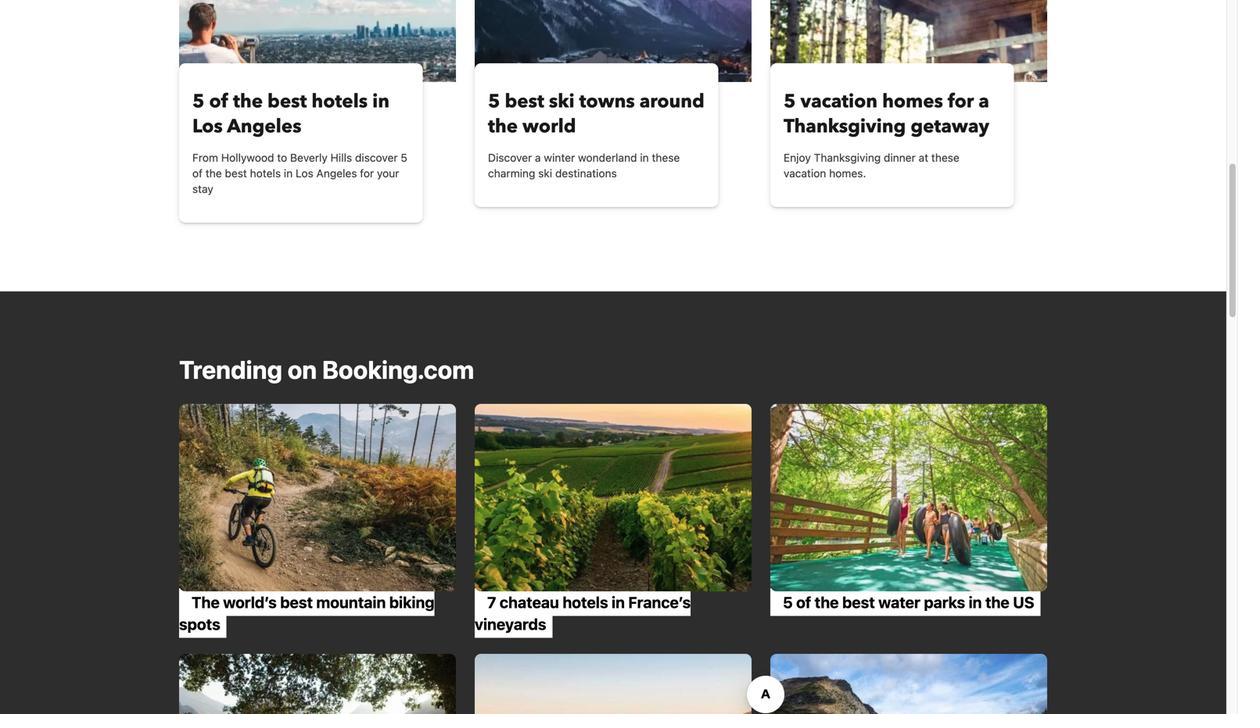 Task type: vqa. For each thing, say whether or not it's contained in the screenshot.
500 m button
no



Task type: locate. For each thing, give the bounding box(es) containing it.
2 vertical spatial of
[[796, 594, 811, 612]]

the up discover
[[488, 114, 518, 140]]

ski left towns
[[549, 89, 575, 115]]

of
[[209, 89, 228, 115], [192, 167, 203, 180], [796, 594, 811, 612]]

7 chateau hotels in france's vineyards link
[[475, 405, 752, 639]]

the left us at right bottom
[[985, 594, 1009, 612]]

of for 5 of the best water parks in the us
[[796, 594, 811, 612]]

in
[[372, 89, 389, 115], [640, 152, 649, 164], [284, 167, 293, 180], [612, 594, 625, 612], [969, 594, 982, 612]]

destinations
[[555, 167, 617, 180]]

0 horizontal spatial angeles
[[227, 114, 301, 140]]

vineyards
[[475, 616, 546, 634]]

1 horizontal spatial angeles
[[316, 167, 357, 180]]

in inside from hollywood to beverly hills discover 5 of the best hotels in los angeles for your stay
[[284, 167, 293, 180]]

0 vertical spatial ski
[[549, 89, 575, 115]]

5 inside 5 best ski towns around the world
[[488, 89, 500, 115]]

1 vertical spatial for
[[360, 167, 374, 180]]

these inside enjoy thanksgiving dinner at these vacation homes.
[[931, 152, 959, 164]]

7
[[487, 594, 496, 612]]

1 vertical spatial ski
[[538, 167, 552, 180]]

5 best ski towns around the world link
[[488, 89, 705, 140]]

france's
[[628, 594, 691, 612]]

0 vertical spatial los
[[192, 114, 223, 140]]

5 vacation homes for a thanksgiving getaway
[[784, 89, 989, 140]]

0 horizontal spatial for
[[360, 167, 374, 180]]

1 vertical spatial vacation
[[784, 167, 826, 180]]

the
[[192, 594, 220, 612]]

the up hollywood
[[233, 89, 263, 115]]

hotels up hills
[[312, 89, 368, 115]]

2 these from the left
[[931, 152, 959, 164]]

a left winter
[[535, 152, 541, 164]]

1 horizontal spatial for
[[948, 89, 974, 115]]

spots
[[179, 616, 220, 634]]

2 horizontal spatial hotels
[[563, 594, 608, 612]]

in inside 7 chateau hotels in france's vineyards
[[612, 594, 625, 612]]

of inside from hollywood to beverly hills discover 5 of the best hotels in los angeles for your stay
[[192, 167, 203, 180]]

0 horizontal spatial a
[[535, 152, 541, 164]]

best inside 5 of the best hotels in los angeles
[[267, 89, 307, 115]]

5 best ski towns around the world
[[488, 89, 705, 140]]

ski down winter
[[538, 167, 552, 180]]

vacation down enjoy
[[784, 167, 826, 180]]

hotels
[[312, 89, 368, 115], [250, 167, 281, 180], [563, 594, 608, 612]]

angeles down hills
[[316, 167, 357, 180]]

5 inside 5 vacation homes for a thanksgiving getaway
[[784, 89, 796, 115]]

5 inside 5 of the best hotels in los angeles
[[192, 89, 205, 115]]

1 horizontal spatial of
[[209, 89, 228, 115]]

5 inside 'link'
[[783, 594, 793, 612]]

of inside 5 of the best hotels in los angeles
[[209, 89, 228, 115]]

in up discover at the left of the page
[[372, 89, 389, 115]]

best right "world's"
[[280, 594, 313, 612]]

the left "water"
[[815, 594, 839, 612]]

0 vertical spatial for
[[948, 89, 974, 115]]

hollywood
[[221, 152, 274, 164]]

2 vertical spatial hotels
[[563, 594, 608, 612]]

best left "water"
[[842, 594, 875, 612]]

in left france's
[[612, 594, 625, 612]]

0 horizontal spatial hotels
[[250, 167, 281, 180]]

from
[[192, 152, 218, 164]]

these down around
[[652, 152, 680, 164]]

for down discover at the left of the page
[[360, 167, 374, 180]]

trending on booking.com
[[179, 355, 474, 385]]

los down beverly
[[296, 167, 313, 180]]

angeles up hollywood
[[227, 114, 301, 140]]

los
[[192, 114, 223, 140], [296, 167, 313, 180]]

0 vertical spatial a
[[979, 89, 989, 115]]

best down hollywood
[[225, 167, 247, 180]]

2 horizontal spatial of
[[796, 594, 811, 612]]

0 horizontal spatial these
[[652, 152, 680, 164]]

1 vertical spatial a
[[535, 152, 541, 164]]

hotels inside 7 chateau hotels in france's vineyards
[[563, 594, 608, 612]]

1 these from the left
[[652, 152, 680, 164]]

1 horizontal spatial these
[[931, 152, 959, 164]]

the inside 5 of the best hotels in los angeles
[[233, 89, 263, 115]]

in right parks
[[969, 594, 982, 612]]

1 vertical spatial hotels
[[250, 167, 281, 180]]

1 horizontal spatial los
[[296, 167, 313, 180]]

your
[[377, 167, 399, 180]]

hotels right chateau
[[563, 594, 608, 612]]

a
[[979, 89, 989, 115], [535, 152, 541, 164]]

0 vertical spatial angeles
[[227, 114, 301, 140]]

for inside from hollywood to beverly hills discover 5 of the best hotels in los angeles for your stay
[[360, 167, 374, 180]]

ski
[[549, 89, 575, 115], [538, 167, 552, 180]]

0 horizontal spatial of
[[192, 167, 203, 180]]

1 vertical spatial thanksgiving
[[814, 152, 881, 164]]

the down from
[[206, 167, 222, 180]]

1 vertical spatial angeles
[[316, 167, 357, 180]]

0 vertical spatial thanksgiving
[[784, 114, 906, 140]]

ski inside 5 best ski towns around the world
[[549, 89, 575, 115]]

a right homes
[[979, 89, 989, 115]]

trending
[[179, 355, 282, 385]]

1 vertical spatial los
[[296, 167, 313, 180]]

to
[[277, 152, 287, 164]]

5
[[192, 89, 205, 115], [488, 89, 500, 115], [784, 89, 796, 115], [401, 152, 407, 164], [783, 594, 793, 612]]

beverly
[[290, 152, 328, 164]]

around
[[640, 89, 705, 115]]

for right homes
[[948, 89, 974, 115]]

best up discover
[[505, 89, 544, 115]]

0 vertical spatial of
[[209, 89, 228, 115]]

hotels down to
[[250, 167, 281, 180]]

dinner
[[884, 152, 916, 164]]

1 horizontal spatial a
[[979, 89, 989, 115]]

in inside discover a winter wonderland in these charming ski destinations
[[640, 152, 649, 164]]

on
[[288, 355, 317, 385]]

water
[[878, 594, 920, 612]]

0 horizontal spatial los
[[192, 114, 223, 140]]

hotels inside 5 of the best hotels in los angeles
[[312, 89, 368, 115]]

angeles
[[227, 114, 301, 140], [316, 167, 357, 180]]

in inside 'link'
[[969, 594, 982, 612]]

los up from
[[192, 114, 223, 140]]

wonderland
[[578, 152, 637, 164]]

parks
[[924, 594, 965, 612]]

in down to
[[284, 167, 293, 180]]

of for 5 of the best hotels in los angeles
[[209, 89, 228, 115]]

vacation inside 5 vacation homes for a thanksgiving getaway
[[800, 89, 878, 115]]

0 vertical spatial vacation
[[800, 89, 878, 115]]

best up to
[[267, 89, 307, 115]]

getaway
[[911, 114, 989, 140]]

the
[[233, 89, 263, 115], [488, 114, 518, 140], [206, 167, 222, 180], [815, 594, 839, 612], [985, 594, 1009, 612]]

towns
[[579, 89, 635, 115]]

angeles inside from hollywood to beverly hills discover 5 of the best hotels in los angeles for your stay
[[316, 167, 357, 180]]

1 horizontal spatial hotels
[[312, 89, 368, 115]]

homes.
[[829, 167, 866, 180]]

0 vertical spatial hotels
[[312, 89, 368, 115]]

vacation
[[800, 89, 878, 115], [784, 167, 826, 180]]

5 of the best water parks in the us link
[[770, 405, 1047, 617]]

5 for 5 best ski towns around the world
[[488, 89, 500, 115]]

thanksgiving
[[784, 114, 906, 140], [814, 152, 881, 164]]

these right at
[[931, 152, 959, 164]]

these
[[652, 152, 680, 164], [931, 152, 959, 164]]

best
[[267, 89, 307, 115], [505, 89, 544, 115], [225, 167, 247, 180], [280, 594, 313, 612], [842, 594, 875, 612]]

best inside 'link'
[[842, 594, 875, 612]]

5 for 5 of the best hotels in los angeles
[[192, 89, 205, 115]]

these inside discover a winter wonderland in these charming ski destinations
[[652, 152, 680, 164]]

vacation up enjoy
[[800, 89, 878, 115]]

1 vertical spatial of
[[192, 167, 203, 180]]

for
[[948, 89, 974, 115], [360, 167, 374, 180]]

los inside from hollywood to beverly hills discover 5 of the best hotels in los angeles for your stay
[[296, 167, 313, 180]]

discover
[[488, 152, 532, 164]]

of inside 5 of the best water parks in the us 'link'
[[796, 594, 811, 612]]

the world's best mountain biking spots
[[179, 594, 434, 634]]

in right wonderland
[[640, 152, 649, 164]]

5 for 5 vacation homes for a thanksgiving getaway
[[784, 89, 796, 115]]



Task type: describe. For each thing, give the bounding box(es) containing it.
hills
[[331, 152, 352, 164]]

for inside 5 vacation homes for a thanksgiving getaway
[[948, 89, 974, 115]]

best inside the world's best mountain biking spots
[[280, 594, 313, 612]]

from hollywood to beverly hills discover 5 of the best hotels in los angeles for your stay
[[192, 152, 407, 196]]

a inside discover a winter wonderland in these charming ski destinations
[[535, 152, 541, 164]]

charming
[[488, 167, 535, 180]]

5 inside from hollywood to beverly hills discover 5 of the best hotels in los angeles for your stay
[[401, 152, 407, 164]]

winter
[[544, 152, 575, 164]]

5 of the best water parks in the us image
[[770, 405, 1047, 592]]

thanksgiving inside 5 vacation homes for a thanksgiving getaway
[[784, 114, 906, 140]]

thanksgiving inside enjoy thanksgiving dinner at these vacation homes.
[[814, 152, 881, 164]]

the inside 5 best ski towns around the world
[[488, 114, 518, 140]]

biking
[[389, 594, 434, 612]]

chateau
[[500, 594, 559, 612]]

the world's best mountain biking spots link
[[179, 405, 456, 639]]

world's
[[223, 594, 277, 612]]

ski inside discover a winter wonderland in these charming ski destinations
[[538, 167, 552, 180]]

in inside 5 of the best hotels in los angeles
[[372, 89, 389, 115]]

7 chateau hotels in france's vineyards
[[475, 594, 691, 634]]

best inside from hollywood to beverly hills discover 5 of the best hotels in los angeles for your stay
[[225, 167, 247, 180]]

the inside from hollywood to beverly hills discover 5 of the best hotels in los angeles for your stay
[[206, 167, 222, 180]]

mountain
[[316, 594, 386, 612]]

enjoy thanksgiving dinner at these vacation homes.
[[784, 152, 959, 180]]

angeles inside 5 of the best hotels in los angeles
[[227, 114, 301, 140]]

5 of the best water parks in the us
[[783, 594, 1034, 612]]

5 of the best hotels in los angeles
[[192, 89, 389, 140]]

5 for 5 of the best water parks in the us
[[783, 594, 793, 612]]

us
[[1013, 594, 1034, 612]]

5 vacation homes for a thanksgiving getaway link
[[784, 89, 1001, 140]]

a inside 5 vacation homes for a thanksgiving getaway
[[979, 89, 989, 115]]

5 of the best hotels in los angeles link
[[192, 89, 409, 140]]

homes
[[882, 89, 943, 115]]

los inside 5 of the best hotels in los angeles
[[192, 114, 223, 140]]

hotels inside from hollywood to beverly hills discover 5 of the best hotels in los angeles for your stay
[[250, 167, 281, 180]]

world
[[522, 114, 576, 140]]

stay
[[192, 183, 213, 196]]

booking.com
[[322, 355, 474, 385]]

discover
[[355, 152, 398, 164]]

7 chateau hotels in france's vineyards image
[[475, 405, 752, 592]]

vacation inside enjoy thanksgiving dinner at these vacation homes.
[[784, 167, 826, 180]]

enjoy
[[784, 152, 811, 164]]

the world's best mountain biking spots image
[[179, 405, 456, 592]]

at
[[919, 152, 928, 164]]

discover a winter wonderland in these charming ski destinations
[[488, 152, 680, 180]]

best inside 5 best ski towns around the world
[[505, 89, 544, 115]]



